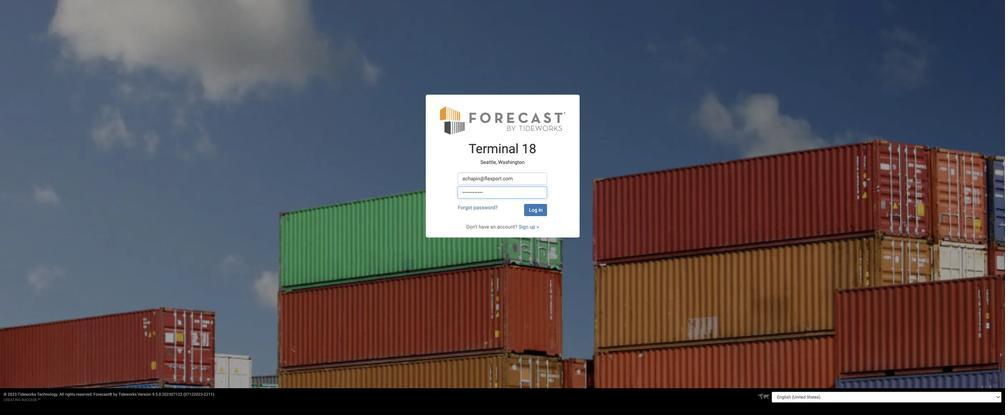 Task type: describe. For each thing, give the bounding box(es) containing it.
18
[[522, 142, 536, 157]]

forgot password? log in
[[458, 205, 543, 213]]

sign up » link
[[519, 224, 539, 230]]

log in button
[[525, 204, 547, 216]]

forecast® by tideworks image
[[440, 106, 565, 135]]

rights
[[65, 393, 75, 398]]

terminal
[[469, 142, 519, 157]]

reserved.
[[76, 393, 93, 398]]

(07122023-
[[183, 393, 204, 398]]

forgot password? link
[[458, 205, 498, 211]]

don't
[[466, 224, 478, 230]]

1 tideworks from the left
[[18, 393, 36, 398]]

technology.
[[37, 393, 58, 398]]

have
[[479, 224, 489, 230]]

2023
[[8, 393, 17, 398]]

℠
[[38, 399, 40, 403]]

washington
[[498, 160, 525, 166]]

by
[[113, 393, 117, 398]]

all
[[59, 393, 64, 398]]

version
[[138, 393, 151, 398]]

log
[[529, 208, 538, 213]]

seattle,
[[481, 160, 497, 166]]

success
[[21, 399, 37, 403]]

»
[[537, 224, 539, 230]]



Task type: vqa. For each thing, say whether or not it's contained in the screenshot.
Technology.
yes



Task type: locate. For each thing, give the bounding box(es) containing it.
up
[[530, 224, 535, 230]]

Email or username text field
[[458, 173, 547, 185]]

sign
[[519, 224, 529, 230]]

©
[[4, 393, 7, 398]]

0 horizontal spatial tideworks
[[18, 393, 36, 398]]

account?
[[497, 224, 518, 230]]

1 horizontal spatial tideworks
[[118, 393, 137, 398]]

password?
[[474, 205, 498, 211]]

© 2023 tideworks technology. all rights reserved. forecast® by tideworks version 9.5.0.202307122 (07122023-2211) creating success ℠
[[4, 393, 214, 403]]

2211)
[[204, 393, 214, 398]]

Password password field
[[458, 187, 547, 199]]

terminal 18 seattle, washington
[[469, 142, 536, 166]]

creating
[[4, 399, 20, 403]]

2 tideworks from the left
[[118, 393, 137, 398]]

tideworks right by
[[118, 393, 137, 398]]

in
[[539, 208, 543, 213]]

forecast®
[[94, 393, 112, 398]]

tideworks up success
[[18, 393, 36, 398]]

an
[[491, 224, 496, 230]]

forgot
[[458, 205, 472, 211]]

tideworks
[[18, 393, 36, 398], [118, 393, 137, 398]]

9.5.0.202307122
[[152, 393, 182, 398]]

don't have an account? sign up »
[[466, 224, 539, 230]]



